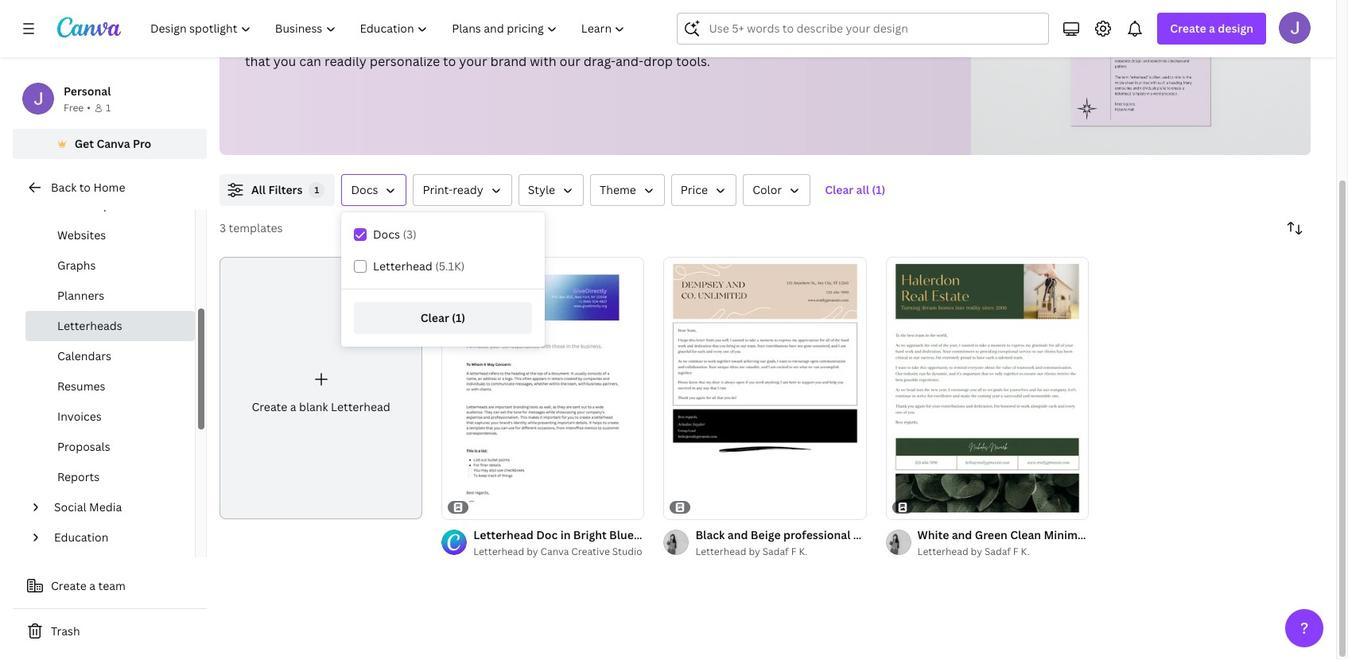 Task type: locate. For each thing, give the bounding box(es) containing it.
1 letterhead by sadaf f k. from the left
[[695, 545, 808, 558]]

can
[[299, 52, 321, 70]]

1 letterhead by sadaf f k. link from the left
[[695, 544, 867, 560]]

1 f from the left
[[791, 545, 796, 558]]

letterhead by sadaf f k. link for black and beige professional minimalist business letterhead doc image
[[695, 544, 867, 560]]

education link
[[48, 523, 185, 553]]

print-ready
[[423, 182, 483, 197]]

you
[[273, 52, 296, 70]]

design
[[1218, 21, 1253, 36]]

templates
[[652, 32, 714, 49], [229, 220, 283, 235]]

2 horizontal spatial to
[[443, 52, 456, 70]]

pro
[[133, 136, 151, 151]]

letters
[[306, 32, 347, 49]]

0 vertical spatial (1)
[[872, 182, 885, 197]]

docs left (3)
[[373, 227, 400, 242]]

2 k. from the left
[[1021, 545, 1030, 558]]

2 horizontal spatial by
[[971, 545, 982, 558]]

create a blank letterhead element
[[220, 257, 422, 519]]

theme
[[600, 182, 636, 197]]

2 vertical spatial create
[[51, 578, 87, 593]]

create a blank letterhead
[[252, 399, 390, 414]]

k.
[[799, 545, 808, 558], [1021, 545, 1030, 558]]

tools.
[[676, 52, 710, 70]]

with up the brand
[[477, 32, 503, 49]]

docs right 1 filter options selected element
[[351, 182, 378, 197]]

top level navigation element
[[140, 13, 639, 45]]

0 horizontal spatial create
[[51, 578, 87, 593]]

2 sadaf from the left
[[985, 545, 1011, 558]]

1 sadaf from the left
[[762, 545, 789, 558]]

to down the level
[[443, 52, 456, 70]]

color
[[752, 182, 782, 197]]

canva inside button
[[97, 136, 130, 151]]

templates right "3"
[[229, 220, 283, 235]]

f for letterhead by sadaf f k. "link" corresponding to black and beige professional minimalist business letterhead doc image
[[791, 545, 796, 558]]

letterhead templates image
[[971, 0, 1311, 155], [1071, 0, 1211, 126]]

1 horizontal spatial k.
[[1021, 545, 1030, 558]]

create left design
[[1170, 21, 1206, 36]]

0 horizontal spatial your
[[275, 32, 303, 49]]

a inside dropdown button
[[1209, 21, 1215, 36]]

clear all (1) button
[[817, 174, 893, 206]]

planners link
[[25, 281, 195, 311]]

1
[[106, 101, 111, 115], [315, 184, 319, 196]]

price
[[681, 182, 708, 197]]

calendars link
[[25, 341, 195, 371]]

(1)
[[872, 182, 885, 197], [452, 310, 465, 325]]

back to home link
[[13, 172, 207, 204]]

create inside button
[[51, 578, 87, 593]]

get canva pro
[[74, 136, 151, 151]]

color button
[[743, 174, 811, 206]]

0 horizontal spatial clear
[[421, 310, 449, 325]]

white and green clean minimalist real estate company letterhead doc image
[[886, 257, 1089, 519]]

a for design
[[1209, 21, 1215, 36]]

0 vertical spatial to
[[350, 32, 363, 49]]

media
[[89, 499, 122, 515]]

canva
[[97, 136, 130, 151], [540, 545, 569, 558]]

2 f from the left
[[1013, 545, 1018, 558]]

docs
[[351, 182, 378, 197], [373, 227, 400, 242]]

clear
[[825, 182, 854, 197], [421, 310, 449, 325]]

1 horizontal spatial clear
[[825, 182, 854, 197]]

drag-
[[584, 52, 615, 70]]

by
[[527, 545, 538, 558], [749, 545, 760, 558], [971, 545, 982, 558]]

create a design
[[1170, 21, 1253, 36]]

create left blank
[[252, 399, 287, 414]]

mind maps
[[57, 197, 116, 212]]

1 right the •
[[106, 101, 111, 115]]

1 vertical spatial your
[[459, 52, 487, 70]]

0 horizontal spatial letterhead by sadaf f k. link
[[695, 544, 867, 560]]

clear down (5.1k)
[[421, 310, 449, 325]]

1 vertical spatial templates
[[229, 220, 283, 235]]

style button
[[518, 174, 584, 206]]

get canva pro button
[[13, 129, 207, 159]]

create for create a blank letterhead
[[252, 399, 287, 414]]

docs button
[[342, 174, 407, 206]]

personal
[[64, 84, 111, 99]]

a inside button
[[89, 578, 96, 593]]

(5.1k)
[[435, 258, 465, 274]]

0 horizontal spatial f
[[791, 545, 796, 558]]

2 by from the left
[[749, 545, 760, 558]]

f
[[791, 545, 796, 558], [1013, 545, 1018, 558]]

create left team
[[51, 578, 87, 593]]

maps
[[87, 197, 116, 212]]

docs (3)
[[373, 227, 416, 242]]

canva left 'creative'
[[540, 545, 569, 558]]

a
[[1209, 21, 1215, 36], [366, 32, 373, 49], [290, 399, 296, 414], [89, 578, 96, 593]]

3
[[220, 220, 226, 235]]

clear inside clear all (1) "button"
[[825, 182, 854, 197]]

0 horizontal spatial (1)
[[452, 310, 465, 325]]

1 vertical spatial docs
[[373, 227, 400, 242]]

get
[[74, 136, 94, 151]]

0 vertical spatial canva
[[97, 136, 130, 151]]

1 vertical spatial create
[[252, 399, 287, 414]]

1 letterhead templates image from the left
[[971, 0, 1311, 155]]

docs for docs
[[351, 182, 378, 197]]

letterhead for black and beige professional minimalist business letterhead doc image
[[695, 545, 746, 558]]

our
[[560, 52, 580, 70]]

create
[[1170, 21, 1206, 36], [252, 399, 287, 414], [51, 578, 87, 593]]

1 vertical spatial 1
[[315, 184, 319, 196]]

0 horizontal spatial templates
[[229, 220, 283, 235]]

clear inside clear (1) button
[[421, 310, 449, 325]]

with
[[477, 32, 503, 49], [530, 52, 556, 70]]

a left whole
[[366, 32, 373, 49]]

graphs link
[[25, 251, 195, 281]]

2 letterhead by sadaf f k. link from the left
[[917, 544, 1089, 560]]

2 letterhead by sadaf f k. from the left
[[917, 545, 1030, 558]]

•
[[87, 101, 91, 115]]

0 vertical spatial docs
[[351, 182, 378, 197]]

1 k. from the left
[[799, 545, 808, 558]]

a left team
[[89, 578, 96, 593]]

1 horizontal spatial by
[[749, 545, 760, 558]]

0 vertical spatial with
[[477, 32, 503, 49]]

(1) inside "button"
[[872, 182, 885, 197]]

0 horizontal spatial sadaf
[[762, 545, 789, 558]]

0 horizontal spatial canva
[[97, 136, 130, 151]]

1 horizontal spatial letterhead by sadaf f k. link
[[917, 544, 1089, 560]]

0 horizontal spatial letterhead by sadaf f k.
[[695, 545, 808, 558]]

letterhead (5.1k)
[[373, 258, 465, 274]]

drop
[[644, 52, 673, 70]]

(1) down (5.1k)
[[452, 310, 465, 325]]

1 filter options selected element
[[309, 182, 325, 198]]

a left blank
[[290, 399, 296, 414]]

1 horizontal spatial templates
[[652, 32, 714, 49]]

0 vertical spatial clear
[[825, 182, 854, 197]]

proposals
[[57, 439, 110, 454]]

by for letterhead by sadaf f k. "link" corresponding to black and beige professional minimalist business letterhead doc image
[[749, 545, 760, 558]]

0 vertical spatial 1
[[106, 101, 111, 115]]

create inside dropdown button
[[1170, 21, 1206, 36]]

1 vertical spatial to
[[443, 52, 456, 70]]

proposals link
[[25, 432, 195, 462]]

(1) right all
[[872, 182, 885, 197]]

your up you
[[275, 32, 303, 49]]

to
[[350, 32, 363, 49], [443, 52, 456, 70], [79, 180, 91, 195]]

sadaf for letterhead by sadaf f k. "link" corresponding to black and beige professional minimalist business letterhead doc image
[[762, 545, 789, 558]]

0 vertical spatial templates
[[652, 32, 714, 49]]

your down the level
[[459, 52, 487, 70]]

canva left pro
[[97, 136, 130, 151]]

None search field
[[677, 13, 1049, 45]]

k. for letterhead by sadaf f k. "link" corresponding to black and beige professional minimalist business letterhead doc image
[[799, 545, 808, 558]]

with down canva's
[[530, 52, 556, 70]]

1 vertical spatial with
[[530, 52, 556, 70]]

blank
[[299, 399, 328, 414]]

clear left all
[[825, 182, 854, 197]]

filters
[[268, 182, 303, 197]]

3 by from the left
[[971, 545, 982, 558]]

0 horizontal spatial k.
[[799, 545, 808, 558]]

2 letterhead templates image from the left
[[1071, 0, 1211, 126]]

to up mind maps
[[79, 180, 91, 195]]

1 horizontal spatial sadaf
[[985, 545, 1011, 558]]

1 vertical spatial clear
[[421, 310, 449, 325]]

0 horizontal spatial by
[[527, 545, 538, 558]]

letterhead by sadaf f k. link
[[695, 544, 867, 560], [917, 544, 1089, 560]]

1 horizontal spatial your
[[459, 52, 487, 70]]

sadaf
[[762, 545, 789, 558], [985, 545, 1011, 558]]

ready
[[453, 182, 483, 197]]

1 right filters
[[315, 184, 319, 196]]

education
[[54, 530, 108, 545]]

social media
[[54, 499, 122, 515]]

1 horizontal spatial canva
[[540, 545, 569, 558]]

docs for docs (3)
[[373, 227, 400, 242]]

1 vertical spatial (1)
[[452, 310, 465, 325]]

a left design
[[1209, 21, 1215, 36]]

docs inside button
[[351, 182, 378, 197]]

mind maps link
[[25, 190, 195, 220]]

1 horizontal spatial create
[[252, 399, 287, 414]]

1 horizontal spatial f
[[1013, 545, 1018, 558]]

templates up the tools.
[[652, 32, 714, 49]]

1 horizontal spatial (1)
[[872, 182, 885, 197]]

1 horizontal spatial to
[[350, 32, 363, 49]]

1 horizontal spatial 1
[[315, 184, 319, 196]]

to up readily
[[350, 32, 363, 49]]

1 vertical spatial canva
[[540, 545, 569, 558]]

0 vertical spatial your
[[275, 32, 303, 49]]

resumes
[[57, 379, 105, 394]]

1 horizontal spatial letterhead by sadaf f k.
[[917, 545, 1030, 558]]

0 vertical spatial create
[[1170, 21, 1206, 36]]

2 vertical spatial to
[[79, 180, 91, 195]]

2 horizontal spatial create
[[1170, 21, 1206, 36]]

brand
[[490, 52, 527, 70]]

1 by from the left
[[527, 545, 538, 558]]

new
[[416, 32, 441, 49]]



Task type: describe. For each thing, give the bounding box(es) containing it.
(3)
[[403, 227, 416, 242]]

letterhead by sadaf f k. for letterhead by sadaf f k. "link" corresponding to black and beige professional minimalist business letterhead doc image
[[695, 545, 808, 558]]

all
[[856, 182, 869, 197]]

back to home
[[51, 180, 125, 195]]

letterhead by canva creative studio
[[473, 545, 642, 558]]

websites
[[57, 227, 106, 243]]

print-
[[423, 182, 453, 197]]

whole
[[376, 32, 413, 49]]

readily
[[324, 52, 366, 70]]

all
[[251, 182, 266, 197]]

templates inside take your letters to a whole new level with canva's free letterhead templates that you can readily personalize to your brand with our drag-and-drop tools.
[[652, 32, 714, 49]]

trash
[[51, 624, 80, 639]]

clear (1) button
[[354, 302, 532, 334]]

by for the letterhead by canva creative studio link
[[527, 545, 538, 558]]

reports link
[[25, 462, 195, 492]]

black and beige professional minimalist business letterhead doc image
[[664, 257, 867, 519]]

letterhead for letterhead doc in bright blue bright purple classic professional style image
[[473, 545, 524, 558]]

studio
[[612, 545, 642, 558]]

1 horizontal spatial with
[[530, 52, 556, 70]]

by for letterhead by sadaf f k. "link" for white and green clean minimalist real estate company letterhead doc image
[[971, 545, 982, 558]]

mind
[[57, 197, 84, 212]]

social
[[54, 499, 86, 515]]

home
[[93, 180, 125, 195]]

letterheads
[[57, 318, 122, 333]]

letterhead by sadaf f k. for letterhead by sadaf f k. "link" for white and green clean minimalist real estate company letterhead doc image
[[917, 545, 1030, 558]]

back
[[51, 180, 77, 195]]

websites link
[[25, 220, 195, 251]]

k. for letterhead by sadaf f k. "link" for white and green clean minimalist real estate company letterhead doc image
[[1021, 545, 1030, 558]]

and-
[[615, 52, 644, 70]]

a inside take your letters to a whole new level with canva's free letterhead templates that you can readily personalize to your brand with our drag-and-drop tools.
[[366, 32, 373, 49]]

create a design button
[[1157, 13, 1266, 45]]

(1) inside button
[[452, 310, 465, 325]]

letterhead
[[584, 32, 649, 49]]

Sort by button
[[1279, 212, 1311, 244]]

take your letters to a whole new level with canva's free letterhead templates that you can readily personalize to your brand with our drag-and-drop tools.
[[245, 32, 714, 70]]

reports
[[57, 469, 100, 484]]

free
[[64, 101, 84, 115]]

3 templates
[[220, 220, 283, 235]]

creative
[[571, 545, 610, 558]]

letterhead by canva creative studio link
[[473, 544, 644, 560]]

create a blank letterhead link
[[220, 257, 422, 519]]

create a team button
[[13, 570, 207, 602]]

style
[[528, 182, 555, 197]]

price button
[[671, 174, 737, 206]]

calendars
[[57, 348, 111, 363]]

a for team
[[89, 578, 96, 593]]

all filters
[[251, 182, 303, 197]]

clear (1)
[[421, 310, 465, 325]]

trash link
[[13, 616, 207, 647]]

planners
[[57, 288, 104, 303]]

a for blank
[[290, 399, 296, 414]]

clear all (1)
[[825, 182, 885, 197]]

create for create a design
[[1170, 21, 1206, 36]]

jacob simon image
[[1279, 12, 1311, 44]]

invoices
[[57, 409, 102, 424]]

0 horizontal spatial 1
[[106, 101, 111, 115]]

letterhead doc in bright blue bright purple classic professional style image
[[442, 257, 644, 519]]

print-ready button
[[413, 174, 512, 206]]

1 inside 1 filter options selected element
[[315, 184, 319, 196]]

personalize
[[370, 52, 440, 70]]

f for letterhead by sadaf f k. "link" for white and green clean minimalist real estate company letterhead doc image
[[1013, 545, 1018, 558]]

that
[[245, 52, 270, 70]]

graphs
[[57, 258, 96, 273]]

take
[[245, 32, 272, 49]]

free
[[557, 32, 581, 49]]

level
[[444, 32, 474, 49]]

0 horizontal spatial with
[[477, 32, 503, 49]]

create for create a team
[[51, 578, 87, 593]]

Search search field
[[709, 14, 1039, 44]]

0 horizontal spatial to
[[79, 180, 91, 195]]

clear for clear all (1)
[[825, 182, 854, 197]]

clear for clear (1)
[[421, 310, 449, 325]]

letterhead by sadaf f k. link for white and green clean minimalist real estate company letterhead doc image
[[917, 544, 1089, 560]]

letterhead for white and green clean minimalist real estate company letterhead doc image
[[917, 545, 968, 558]]

sadaf for letterhead by sadaf f k. "link" for white and green clean minimalist real estate company letterhead doc image
[[985, 545, 1011, 558]]

theme button
[[590, 174, 665, 206]]

create a team
[[51, 578, 126, 593]]

resumes link
[[25, 371, 195, 402]]

canva's
[[506, 32, 554, 49]]

invoices link
[[25, 402, 195, 432]]

team
[[98, 578, 126, 593]]

free •
[[64, 101, 91, 115]]



Task type: vqa. For each thing, say whether or not it's contained in the screenshot.
the right 'a'
no



